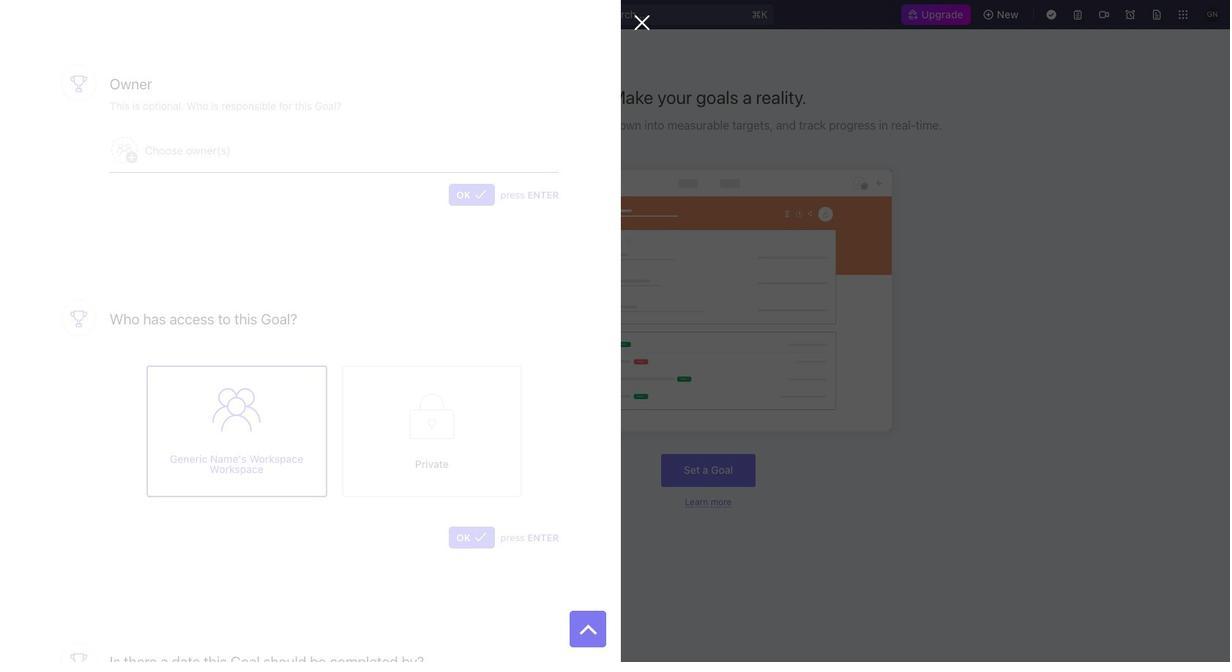 Task type: vqa. For each thing, say whether or not it's contained in the screenshot.
tree within the SIDEBAR "navigation"
yes



Task type: locate. For each thing, give the bounding box(es) containing it.
dialog
[[0, 0, 650, 662]]

tree inside sidebar navigation
[[6, 330, 180, 428]]

sidebar navigation
[[0, 29, 187, 662]]

tree
[[6, 330, 180, 428]]



